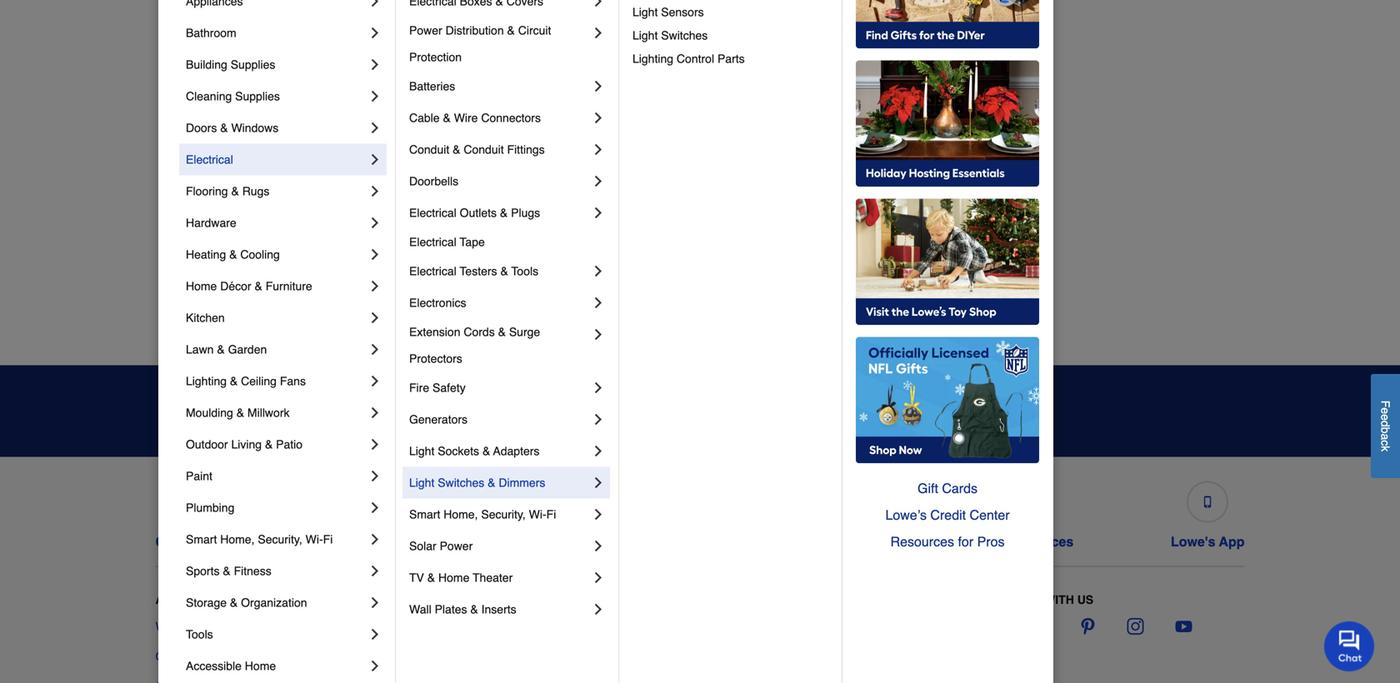 Task type: locate. For each thing, give the bounding box(es) containing it.
0 horizontal spatial tools
[[186, 628, 213, 642]]

1 horizontal spatial wi-
[[529, 508, 547, 522]]

wall plates & inserts
[[409, 603, 517, 617]]

home up stores & services
[[439, 572, 470, 585]]

smart home, security, wi-fi down light switches & dimmers
[[409, 508, 556, 522]]

credit card image
[[607, 497, 618, 508]]

flooring
[[186, 185, 228, 198]]

us
[[1078, 594, 1094, 607]]

tools down electrical tape link
[[512, 265, 539, 278]]

security, for chevron right icon associated with leftmost smart home, security, wi-fi link
[[258, 533, 303, 547]]

1 vertical spatial store
[[395, 650, 423, 664]]

electrical link
[[186, 144, 367, 175]]

e up b
[[1380, 415, 1393, 421]]

chevron right image for electrical
[[367, 151, 384, 168]]

1 vertical spatial services
[[457, 594, 516, 607]]

storage & organization
[[186, 597, 307, 610]]

customer care image
[[207, 497, 219, 508]]

contact us & faq
[[156, 535, 270, 550]]

& right cords
[[498, 326, 506, 339]]

light inside light switches & dimmers link
[[409, 476, 435, 490]]

lowe's app link
[[1172, 475, 1245, 550]]

a inside button
[[1380, 434, 1393, 440]]

brunswick
[[197, 192, 250, 206]]

find gifts for the diyer. image
[[856, 0, 1040, 49]]

a up k
[[1380, 434, 1393, 440]]

lumberton
[[442, 292, 498, 306]]

chevron right image for light switches & dimmers link
[[590, 475, 607, 491]]

home down tools link
[[245, 660, 276, 673]]

lighting for lighting control parts
[[633, 52, 674, 65]]

electrical inside 'link'
[[409, 206, 457, 220]]

light switches
[[633, 29, 708, 42]]

0 vertical spatial security,
[[481, 508, 526, 522]]

chevron right image for power distribution & circuit protection link
[[590, 25, 607, 41]]

patio
[[276, 438, 303, 451]]

cords
[[464, 326, 495, 339]]

1 horizontal spatial security,
[[481, 508, 526, 522]]

east rutherford
[[170, 226, 252, 239]]

& right doors
[[220, 121, 228, 135]]

shade
[[749, 59, 783, 72]]

0 vertical spatial gift
[[918, 481, 939, 496]]

tools up the careers link on the bottom of page
[[186, 628, 213, 642]]

jersey city
[[442, 226, 500, 239]]

sicklerville link
[[986, 157, 1041, 174]]

home, for right smart home, security, wi-fi link
[[444, 508, 478, 522]]

lowe's credit center
[[546, 535, 679, 550]]

1 vertical spatial tools
[[186, 628, 213, 642]]

& right testers
[[501, 265, 508, 278]]

light down "light sensors"
[[633, 29, 658, 42]]

electrical up the flooring
[[186, 153, 233, 166]]

switches down sockets
[[438, 476, 485, 490]]

lowe's
[[546, 535, 591, 550], [1172, 535, 1216, 550], [200, 594, 246, 607]]

batteries
[[409, 80, 456, 93]]

0 vertical spatial lighting
[[633, 52, 674, 65]]

flemington link
[[442, 24, 500, 40]]

electrical testers & tools link
[[409, 255, 590, 287]]

& left rugs
[[231, 185, 239, 198]]

pinterest image
[[1080, 619, 1097, 635]]

& down the 'tv & home theater'
[[446, 594, 454, 607]]

0 horizontal spatial lowe's
[[200, 594, 246, 607]]

0 vertical spatial home
[[186, 280, 217, 293]]

1 vertical spatial power
[[440, 540, 473, 553]]

& left plugs
[[500, 206, 508, 220]]

light inside light switches link
[[633, 29, 658, 42]]

0 vertical spatial center
[[970, 508, 1010, 523]]

brick
[[170, 59, 196, 72]]

0 horizontal spatial lighting
[[186, 375, 227, 388]]

installation services link
[[945, 475, 1074, 550]]

0 vertical spatial switches
[[661, 29, 708, 42]]

find a store link
[[395, 619, 458, 635]]

installation
[[945, 535, 1016, 550]]

chevron right image for sports & fitness
[[367, 563, 384, 580]]

grande
[[1006, 92, 1045, 105]]

chevron right image for "doors & windows" link
[[367, 120, 384, 136]]

1 vertical spatial smart
[[186, 533, 217, 547]]

0 horizontal spatial services
[[457, 594, 516, 607]]

0 horizontal spatial store
[[395, 650, 423, 664]]

1 horizontal spatial fi
[[547, 508, 556, 522]]

1 vertical spatial fi
[[323, 533, 333, 547]]

1 horizontal spatial gift cards
[[918, 481, 978, 496]]

instagram image
[[1128, 619, 1145, 635]]

0 vertical spatial wi-
[[529, 508, 547, 522]]

wi- down "dimmers"
[[529, 508, 547, 522]]

1 horizontal spatial center
[[970, 508, 1010, 523]]

brick link
[[170, 57, 196, 74]]

& left millwork on the bottom left of the page
[[237, 406, 244, 420]]

chevron right image for flooring & rugs
[[367, 183, 384, 200]]

0 vertical spatial services
[[1019, 535, 1074, 550]]

flooring & rugs link
[[186, 175, 367, 207]]

lawn & garden
[[186, 343, 267, 356]]

center for lowe's credit center
[[637, 535, 679, 550]]

smart home, security, wi-fi link down light switches & dimmers
[[409, 499, 590, 531]]

0 vertical spatial east
[[170, 192, 193, 206]]

contact
[[156, 535, 205, 550]]

& right plates
[[471, 603, 478, 617]]

inserts
[[482, 603, 517, 617]]

store down plates
[[430, 620, 458, 634]]

0 horizontal spatial gift cards
[[780, 535, 844, 550]]

light down generators
[[409, 445, 435, 458]]

power up the 'tv & home theater'
[[440, 540, 473, 553]]

electrical down doorbells
[[409, 206, 457, 220]]

power up protection
[[409, 24, 443, 37]]

a down wall
[[421, 620, 427, 634]]

chevron right image
[[367, 151, 384, 168], [367, 183, 384, 200], [367, 278, 384, 295], [367, 341, 384, 358], [367, 373, 384, 390], [367, 436, 384, 453], [590, 443, 607, 460], [367, 563, 384, 580], [590, 570, 607, 587], [367, 595, 384, 612], [590, 602, 607, 618], [367, 658, 384, 675]]

lowe's for lowe's credit center
[[546, 535, 591, 550]]

delran link
[[170, 124, 205, 141]]

0 vertical spatial supplies
[[231, 58, 276, 71]]

sign up form
[[673, 389, 1027, 434]]

0 horizontal spatial smart
[[186, 533, 217, 547]]

chevron right image for light sockets & adapters
[[590, 443, 607, 460]]

doorbells
[[409, 175, 459, 188]]

east rutherford link
[[170, 224, 252, 241]]

fire
[[409, 381, 430, 395]]

1 vertical spatial lighting
[[186, 375, 227, 388]]

light sensors
[[633, 5, 704, 19]]

& left ceiling
[[230, 375, 238, 388]]

1 vertical spatial supplies
[[235, 90, 280, 103]]

bayonne
[[170, 25, 216, 39]]

fi for chevron right icon associated with leftmost smart home, security, wi-fi link
[[323, 533, 333, 547]]

2 e from the top
[[1380, 415, 1393, 421]]

smart home, security, wi-fi link up fitness
[[186, 524, 367, 556]]

solar power link
[[409, 531, 590, 562]]

0 horizontal spatial security,
[[258, 533, 303, 547]]

app
[[1220, 535, 1245, 550]]

lighting & ceiling fans
[[186, 375, 306, 388]]

bathroom link
[[186, 17, 367, 49]]

protection
[[409, 50, 462, 64]]

1 horizontal spatial tools
[[512, 265, 539, 278]]

& inside "link"
[[230, 535, 239, 550]]

building supplies
[[186, 58, 276, 71]]

1 horizontal spatial lowe's
[[546, 535, 591, 550]]

switches for light switches & dimmers
[[438, 476, 485, 490]]

store down find
[[395, 650, 423, 664]]

electrical for electrical tape
[[409, 235, 457, 249]]

services right pros
[[1019, 535, 1074, 550]]

0 vertical spatial smart
[[409, 508, 441, 522]]

east up heating
[[170, 226, 193, 239]]

& right lawn
[[217, 343, 225, 356]]

f e e d b a c k button
[[1372, 374, 1401, 479]]

1 vertical spatial a
[[421, 620, 427, 634]]

0 vertical spatial gift cards
[[918, 481, 978, 496]]

tools
[[512, 265, 539, 278], [186, 628, 213, 642]]

0 vertical spatial credit
[[931, 508, 967, 523]]

2 east from the top
[[170, 226, 193, 239]]

conduit down cable & wire connectors
[[464, 143, 504, 156]]

1 horizontal spatial a
[[1380, 434, 1393, 440]]

delran
[[170, 125, 205, 139]]

home, down light switches & dimmers
[[444, 508, 478, 522]]

chevron right image for heating & cooling link
[[367, 246, 384, 263]]

& inside "link"
[[231, 185, 239, 198]]

1 vertical spatial home,
[[220, 533, 255, 547]]

1 vertical spatial switches
[[438, 476, 485, 490]]

1 horizontal spatial smart home, security, wi-fi
[[409, 508, 556, 522]]

cards
[[943, 481, 978, 496], [806, 535, 844, 550]]

0 vertical spatial cards
[[943, 481, 978, 496]]

0 vertical spatial store
[[430, 620, 458, 634]]

1 horizontal spatial conduit
[[464, 143, 504, 156]]

electrical up electronics
[[409, 265, 457, 278]]

turnersville
[[986, 226, 1046, 239]]

1 horizontal spatial switches
[[661, 29, 708, 42]]

eatontown
[[170, 259, 225, 272]]

chevron right image for accessible home
[[367, 658, 384, 675]]

contact us & faq link
[[156, 475, 270, 550]]

voorhees link
[[986, 291, 1035, 307]]

fi down light switches & dimmers link
[[547, 508, 556, 522]]

0 horizontal spatial gift
[[780, 535, 803, 550]]

power distribution & circuit protection
[[409, 24, 555, 64]]

0 horizontal spatial wi-
[[306, 533, 323, 547]]

chevron right image for wall plates & inserts
[[590, 602, 607, 618]]

tools link
[[186, 619, 367, 651]]

supplies inside "link"
[[231, 58, 276, 71]]

cleaning supplies
[[186, 90, 280, 103]]

adapters
[[493, 445, 540, 458]]

services down theater
[[457, 594, 516, 607]]

0 horizontal spatial credit
[[594, 535, 633, 550]]

1 vertical spatial gift cards
[[780, 535, 844, 550]]

dimensions image
[[1004, 497, 1016, 508]]

light switches link
[[633, 24, 831, 47]]

hamilton
[[442, 92, 488, 105]]

storage
[[186, 597, 227, 610]]

home, up "sports & fitness"
[[220, 533, 255, 547]]

security, for right smart home, security, wi-fi link chevron right icon
[[481, 508, 526, 522]]

credit down credit card icon
[[594, 535, 633, 550]]

0 horizontal spatial conduit
[[409, 143, 450, 156]]

cleaning supplies link
[[186, 80, 367, 112]]

0 vertical spatial power
[[409, 24, 443, 37]]

1 vertical spatial center
[[637, 535, 679, 550]]

windows
[[231, 121, 279, 135]]

1 horizontal spatial home
[[245, 660, 276, 673]]

careers link
[[156, 649, 197, 665]]

& left circuit
[[507, 24, 515, 37]]

& right the décor at left
[[255, 280, 263, 293]]

1 vertical spatial wi-
[[306, 533, 323, 547]]

electrical left tape
[[409, 235, 457, 249]]

chevron right image for lighting & ceiling fans
[[367, 373, 384, 390]]

smart up "sports" on the left of page
[[186, 533, 217, 547]]

chevron right image for extension cords & surge protectors link
[[590, 326, 607, 343]]

credit up resources for pros
[[931, 508, 967, 523]]

protectors
[[409, 352, 463, 366]]

chevron right image
[[367, 0, 384, 10], [590, 0, 607, 10], [367, 25, 384, 41], [590, 25, 607, 41], [367, 56, 384, 73], [590, 78, 607, 95], [367, 88, 384, 105], [590, 110, 607, 126], [367, 120, 384, 136], [590, 141, 607, 158], [590, 173, 607, 190], [590, 205, 607, 221], [367, 215, 384, 231], [367, 246, 384, 263], [590, 263, 607, 280], [590, 295, 607, 311], [367, 310, 384, 326], [590, 326, 607, 343], [590, 380, 607, 396], [367, 405, 384, 421], [590, 411, 607, 428], [367, 468, 384, 485], [590, 475, 607, 491], [367, 500, 384, 516], [590, 506, 607, 523], [367, 532, 384, 548], [590, 538, 607, 555], [367, 627, 384, 643]]

0 vertical spatial home,
[[444, 508, 478, 522]]

home, for leftmost smart home, security, wi-fi link
[[220, 533, 255, 547]]

1 east from the top
[[170, 192, 193, 206]]

credit for lowe's
[[594, 535, 633, 550]]

conduit up doorbells
[[409, 143, 450, 156]]

chevron right image for solar power link
[[590, 538, 607, 555]]

0 horizontal spatial smart home, security, wi-fi
[[186, 533, 333, 547]]

harbor
[[194, 292, 230, 306]]

solar
[[409, 540, 437, 553]]

1 horizontal spatial home,
[[444, 508, 478, 522]]

lighting control parts
[[633, 52, 745, 65]]

jersey
[[442, 226, 476, 239]]

1 vertical spatial east
[[170, 226, 193, 239]]

light inside light sockets & adapters link
[[409, 445, 435, 458]]

chevron right image for cleaning supplies link
[[367, 88, 384, 105]]

generators link
[[409, 404, 590, 436]]

wire
[[454, 111, 478, 125]]

light up the pickup image
[[409, 476, 435, 490]]

installation services
[[945, 535, 1074, 550]]

0 horizontal spatial home,
[[220, 533, 255, 547]]

light up light switches
[[633, 5, 658, 19]]

chevron right image for lawn & garden
[[367, 341, 384, 358]]

east down deptford
[[170, 192, 193, 206]]

& right us
[[230, 535, 239, 550]]

hackettstown
[[442, 59, 512, 72]]

smart for leftmost smart home, security, wi-fi link
[[186, 533, 217, 547]]

2 horizontal spatial lowe's
[[1172, 535, 1216, 550]]

services inside 'link'
[[1019, 535, 1074, 550]]

hamilton link
[[442, 90, 488, 107]]

fi left order at the left of page
[[323, 533, 333, 547]]

princeton
[[986, 59, 1035, 72]]

0 horizontal spatial fi
[[323, 533, 333, 547]]

sewell
[[986, 125, 1020, 139]]

0 vertical spatial smart home, security, wi-fi
[[409, 508, 556, 522]]

0 horizontal spatial switches
[[438, 476, 485, 490]]

1 horizontal spatial services
[[1019, 535, 1074, 550]]

security, down plumbing 'link'
[[258, 533, 303, 547]]

0 vertical spatial a
[[1380, 434, 1393, 440]]

resources
[[891, 534, 955, 550]]

1 vertical spatial smart home, security, wi-fi
[[186, 533, 333, 547]]

0 vertical spatial fi
[[547, 508, 556, 522]]

0 horizontal spatial home
[[186, 280, 217, 293]]

1 vertical spatial cards
[[806, 535, 844, 550]]

chevron right image for bathroom link
[[367, 25, 384, 41]]

& inside power distribution & circuit protection
[[507, 24, 515, 37]]

wi- for leftmost smart home, security, wi-fi link
[[306, 533, 323, 547]]

river
[[1017, 192, 1044, 206]]

chevron right image for home décor & furniture
[[367, 278, 384, 295]]

bathroom
[[186, 26, 237, 40]]

security, down light switches & dimmers link
[[481, 508, 526, 522]]

order status
[[368, 535, 449, 550]]

1 vertical spatial gift
[[780, 535, 803, 550]]

supplies
[[231, 58, 276, 71], [235, 90, 280, 103]]

light inside 'light sensors' link
[[633, 5, 658, 19]]

1 horizontal spatial lighting
[[633, 52, 674, 65]]

supplies up windows
[[235, 90, 280, 103]]

piscataway
[[986, 25, 1045, 39]]

east for east rutherford
[[170, 226, 193, 239]]

electrical for electrical outlets & plugs
[[409, 206, 457, 220]]

switches down sensors
[[661, 29, 708, 42]]

chevron right image for fire safety link
[[590, 380, 607, 396]]

wi- up sports & fitness link
[[306, 533, 323, 547]]

0 horizontal spatial center
[[637, 535, 679, 550]]

supplies up cleaning supplies
[[231, 58, 276, 71]]

& left "dimmers"
[[488, 476, 496, 490]]

paint
[[186, 470, 213, 483]]

0 horizontal spatial gift cards link
[[776, 475, 848, 550]]

& left patio
[[265, 438, 273, 451]]

1 horizontal spatial credit
[[931, 508, 967, 523]]

1 vertical spatial credit
[[594, 535, 633, 550]]

to
[[604, 418, 615, 431]]

living
[[231, 438, 262, 451]]

2 horizontal spatial home
[[439, 572, 470, 585]]

e
[[1380, 408, 1393, 415], [1380, 415, 1393, 421]]

& right sockets
[[483, 445, 491, 458]]

1 vertical spatial security,
[[258, 533, 303, 547]]

chevron right image for outdoor living & patio
[[367, 436, 384, 453]]

smart home, security, wi-fi up fitness
[[186, 533, 333, 547]]

1 e from the top
[[1380, 408, 1393, 415]]

eatontown link
[[170, 257, 225, 274]]

lighting down light switches
[[633, 52, 674, 65]]

home down eatontown link
[[186, 280, 217, 293]]

chevron right image for 'doorbells' link
[[590, 173, 607, 190]]

smart up status
[[409, 508, 441, 522]]

electrical for electrical testers & tools
[[409, 265, 457, 278]]

wall plates & inserts link
[[409, 594, 590, 626]]

lighting up moulding
[[186, 375, 227, 388]]

power inside power distribution & circuit protection
[[409, 24, 443, 37]]

1 horizontal spatial smart
[[409, 508, 441, 522]]

chevron right image for electrical testers & tools link
[[590, 263, 607, 280]]

e up d
[[1380, 408, 1393, 415]]



Task type: describe. For each thing, give the bounding box(es) containing it.
2 vertical spatial home
[[245, 660, 276, 673]]

fi for right smart home, security, wi-fi link chevron right icon
[[547, 508, 556, 522]]

supplies for cleaning supplies
[[235, 90, 280, 103]]

cable & wire connectors link
[[409, 102, 590, 134]]

& inside 'link'
[[500, 206, 508, 220]]

f e e d b a c k
[[1380, 401, 1393, 452]]

0 horizontal spatial cards
[[806, 535, 844, 550]]

sewell link
[[986, 124, 1020, 141]]

electrical for electrical
[[186, 153, 233, 166]]

share.
[[619, 418, 653, 431]]

lighting for lighting & ceiling fans
[[186, 375, 227, 388]]

light for light sensors
[[633, 5, 658, 19]]

credit for lowe's
[[931, 508, 967, 523]]

sports & fitness
[[186, 565, 272, 578]]

lowe's credit center link
[[856, 502, 1040, 529]]

outdoor living & patio
[[186, 438, 303, 451]]

who we are
[[156, 620, 221, 634]]

youtube image
[[1176, 619, 1193, 635]]

hardware link
[[186, 207, 367, 239]]

& right storage
[[230, 597, 238, 610]]

accessible
[[186, 660, 242, 673]]

directory
[[426, 650, 473, 664]]

with
[[1045, 594, 1075, 607]]

electrical outlets & plugs link
[[409, 197, 590, 229]]

accessible home
[[186, 660, 276, 673]]

lowe's
[[886, 508, 927, 523]]

ideas
[[571, 418, 601, 431]]

center for lowe's credit center
[[970, 508, 1010, 523]]

chevron right image for paint link
[[367, 468, 384, 485]]

lighting control parts link
[[633, 47, 831, 70]]

cooling
[[240, 248, 280, 261]]

chevron right image for hardware link at top left
[[367, 215, 384, 231]]

1 horizontal spatial store
[[430, 620, 458, 634]]

officially licensed n f l gifts. shop now. image
[[856, 337, 1040, 464]]

lawnside link
[[442, 257, 491, 274]]

theater
[[473, 572, 513, 585]]

about
[[156, 594, 197, 607]]

switches for light switches
[[661, 29, 708, 42]]

smart for right smart home, security, wi-fi link
[[409, 508, 441, 522]]

chevron right image for batteries link
[[590, 78, 607, 95]]

ceiling
[[241, 375, 277, 388]]

& right "sports" on the left of page
[[223, 565, 231, 578]]

connect with us
[[984, 594, 1094, 607]]

sports & fitness link
[[186, 556, 367, 587]]

manahawkin
[[442, 326, 507, 339]]

1 horizontal spatial cards
[[943, 481, 978, 496]]

smart home, security, wi-fi for right smart home, security, wi-fi link
[[409, 508, 556, 522]]

2 conduit from the left
[[464, 143, 504, 156]]

& left wire
[[443, 111, 451, 125]]

solar power
[[409, 540, 473, 553]]

east for east brunswick
[[170, 192, 193, 206]]

tv & home theater
[[409, 572, 513, 585]]

doors
[[186, 121, 217, 135]]

lowe's credit center link
[[546, 475, 679, 550]]

kitchen
[[186, 311, 225, 325]]

1 horizontal spatial gift
[[918, 481, 939, 496]]

chevron right image for kitchen link
[[367, 310, 384, 326]]

chevron right image for the building supplies "link"
[[367, 56, 384, 73]]

light sensors link
[[633, 0, 831, 24]]

light for light sockets & adapters
[[409, 445, 435, 458]]

pickup image
[[402, 497, 414, 508]]

manahawkin link
[[442, 324, 507, 341]]

stores
[[395, 594, 443, 607]]

sensors
[[661, 5, 704, 19]]

organization
[[241, 597, 307, 610]]

east brunswick
[[170, 192, 250, 206]]

electrical testers & tools
[[409, 265, 539, 278]]

chevron right image for 'moulding & millwork' link
[[367, 405, 384, 421]]

sign up
[[949, 404, 999, 419]]

& down rutherford
[[229, 248, 237, 261]]

up
[[982, 404, 999, 419]]

woodbridge link
[[986, 324, 1048, 341]]

plates
[[435, 603, 467, 617]]

1 horizontal spatial gift cards link
[[856, 476, 1040, 502]]

chevron right image for electrical outlets & plugs 'link'
[[590, 205, 607, 221]]

light for light switches & dimmers
[[409, 476, 435, 490]]

egg harbor township link
[[170, 291, 282, 307]]

visit the lowe's toy shop. image
[[856, 199, 1040, 326]]

lawn & garden link
[[186, 334, 367, 366]]

lowe's for lowe's app
[[1172, 535, 1216, 550]]

doors & windows
[[186, 121, 279, 135]]

extension
[[409, 326, 461, 339]]

plugs
[[511, 206, 540, 220]]

& inside the extension cords & surge protectors
[[498, 326, 506, 339]]

b
[[1380, 427, 1393, 434]]

moulding & millwork
[[186, 406, 290, 420]]

hackettstown link
[[442, 57, 512, 74]]

accessible home link
[[186, 651, 367, 682]]

furniture
[[266, 280, 312, 293]]

chevron right image for conduit & conduit fittings link
[[590, 141, 607, 158]]

chevron right image for generators 'link'
[[590, 411, 607, 428]]

chevron right image for tools link
[[367, 627, 384, 643]]

wi- for right smart home, security, wi-fi link
[[529, 508, 547, 522]]

chevron right image for cable & wire connectors link
[[590, 110, 607, 126]]

heating
[[186, 248, 226, 261]]

light for light switches
[[633, 29, 658, 42]]

resources for pros
[[891, 534, 1005, 550]]

order
[[368, 535, 404, 550]]

egg
[[170, 292, 191, 306]]

tv
[[409, 572, 424, 585]]

rutherford
[[197, 226, 252, 239]]

supplies for building supplies
[[231, 58, 276, 71]]

deptford
[[170, 159, 215, 172]]

0 horizontal spatial a
[[421, 620, 427, 634]]

circuit
[[518, 24, 552, 37]]

and
[[546, 392, 582, 415]]

inspiration
[[438, 392, 541, 415]]

1 horizontal spatial smart home, security, wi-fi link
[[409, 499, 590, 531]]

chevron right image for electronics "link"
[[590, 295, 607, 311]]

generators
[[409, 413, 468, 426]]

surge
[[509, 326, 541, 339]]

chevron right image for leftmost smart home, security, wi-fi link
[[367, 532, 384, 548]]

rio
[[986, 92, 1003, 105]]

fittings
[[507, 143, 545, 156]]

outdoor
[[186, 438, 228, 451]]

holiday hosting essentials. image
[[856, 60, 1040, 187]]

chevron right image for plumbing 'link'
[[367, 500, 384, 516]]

parts
[[718, 52, 745, 65]]

woodbridge
[[986, 326, 1048, 339]]

0 vertical spatial tools
[[512, 265, 539, 278]]

doorbells link
[[409, 165, 590, 197]]

smart home, security, wi-fi for leftmost smart home, security, wi-fi link
[[186, 533, 333, 547]]

& right tv
[[428, 572, 435, 585]]

1 conduit from the left
[[409, 143, 450, 156]]

chevron right image for right smart home, security, wi-fi link
[[590, 506, 607, 523]]

chevron right image for storage & organization
[[367, 595, 384, 612]]

electronics
[[409, 296, 467, 310]]

for
[[958, 534, 974, 550]]

light sockets & adapters link
[[409, 436, 590, 467]]

chat invite button image
[[1325, 621, 1376, 672]]

lowe's credit center
[[886, 508, 1010, 523]]

electrical tape
[[409, 235, 485, 249]]

toms river
[[986, 192, 1044, 206]]

& down wire
[[453, 143, 461, 156]]

garden
[[228, 343, 267, 356]]

chevron right image for tv & home theater
[[590, 570, 607, 587]]

sockets
[[438, 445, 480, 458]]

1 vertical spatial home
[[439, 572, 470, 585]]

lowe's app
[[1172, 535, 1245, 550]]

mobile image
[[1203, 497, 1214, 508]]

0 horizontal spatial smart home, security, wi-fi link
[[186, 524, 367, 556]]

connectors
[[481, 111, 541, 125]]

union link
[[986, 257, 1016, 274]]

flemington
[[442, 25, 500, 39]]



Task type: vqa. For each thing, say whether or not it's contained in the screenshot.
BUILDING SUPPLIES
yes



